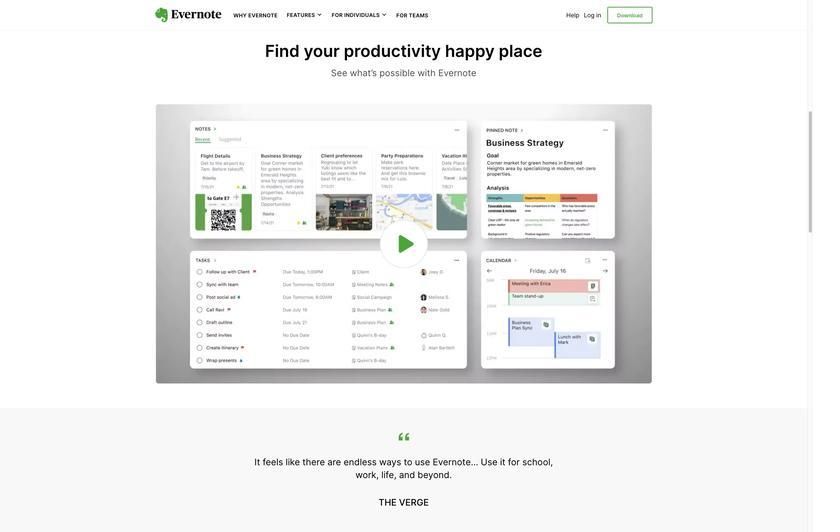 Task type: describe. For each thing, give the bounding box(es) containing it.
see
[[331, 68, 348, 79]]

for
[[509, 457, 520, 468]]

evernote logo image
[[155, 8, 222, 23]]

find your productivity happy place
[[265, 41, 543, 61]]

and
[[400, 470, 416, 480]]

happy
[[446, 41, 495, 61]]

play video image
[[392, 232, 416, 256]]

log in link
[[585, 11, 602, 19]]

it
[[501, 457, 506, 468]]

evernote…
[[433, 457, 479, 468]]

what is evernote video thumbnail image
[[156, 104, 652, 384]]

ways
[[380, 457, 402, 468]]

for teams link
[[397, 11, 429, 19]]

why
[[234, 12, 247, 18]]

to
[[404, 457, 413, 468]]

features button
[[287, 11, 323, 19]]

help link
[[567, 11, 580, 19]]

1 horizontal spatial evernote
[[439, 68, 477, 79]]

features
[[287, 12, 315, 18]]

the
[[379, 497, 397, 508]]

in
[[597, 11, 602, 19]]

beyond.
[[418, 470, 452, 480]]

see what's possible with evernote
[[331, 68, 477, 79]]

with
[[418, 68, 436, 79]]

for individuals button
[[332, 11, 388, 19]]

there
[[303, 457, 325, 468]]

life,
[[382, 470, 397, 480]]

use
[[415, 457, 431, 468]]

possible
[[380, 68, 415, 79]]

find
[[265, 41, 300, 61]]

it feels like there are endless ways to use evernote… use it for school, work, life, and beyond.
[[255, 457, 554, 480]]



Task type: vqa. For each thing, say whether or not it's contained in the screenshot.
fast
no



Task type: locate. For each thing, give the bounding box(es) containing it.
0 vertical spatial evernote
[[249, 12, 278, 18]]

0 horizontal spatial for
[[332, 12, 343, 18]]

school,
[[523, 457, 554, 468]]

1 vertical spatial evernote
[[439, 68, 477, 79]]

like
[[286, 457, 300, 468]]

for inside for individuals button
[[332, 12, 343, 18]]

for teams
[[397, 12, 429, 18]]

why evernote link
[[234, 11, 278, 19]]

log in
[[585, 11, 602, 19]]

feels
[[263, 457, 283, 468]]

the verge
[[379, 497, 429, 508]]

what's
[[350, 68, 377, 79]]

place
[[499, 41, 543, 61]]

individuals
[[345, 12, 380, 18]]

evernote down happy
[[439, 68, 477, 79]]

verge
[[399, 497, 429, 508]]

log
[[585, 11, 595, 19]]

for for for teams
[[397, 12, 408, 18]]

evernote right why
[[249, 12, 278, 18]]

teams
[[409, 12, 429, 18]]

why evernote
[[234, 12, 278, 18]]

productivity
[[344, 41, 441, 61]]

it
[[255, 457, 260, 468]]

for left individuals
[[332, 12, 343, 18]]

for left teams
[[397, 12, 408, 18]]

your
[[304, 41, 340, 61]]

for individuals
[[332, 12, 380, 18]]

endless
[[344, 457, 377, 468]]

download
[[618, 12, 643, 18]]

0 horizontal spatial evernote
[[249, 12, 278, 18]]

for for for individuals
[[332, 12, 343, 18]]

for inside for teams link
[[397, 12, 408, 18]]

evernote
[[249, 12, 278, 18], [439, 68, 477, 79]]

use
[[481, 457, 498, 468]]

download link
[[608, 7, 653, 23]]

help
[[567, 11, 580, 19]]

work,
[[356, 470, 379, 480]]

1 horizontal spatial for
[[397, 12, 408, 18]]

are
[[328, 457, 341, 468]]

for
[[332, 12, 343, 18], [397, 12, 408, 18]]



